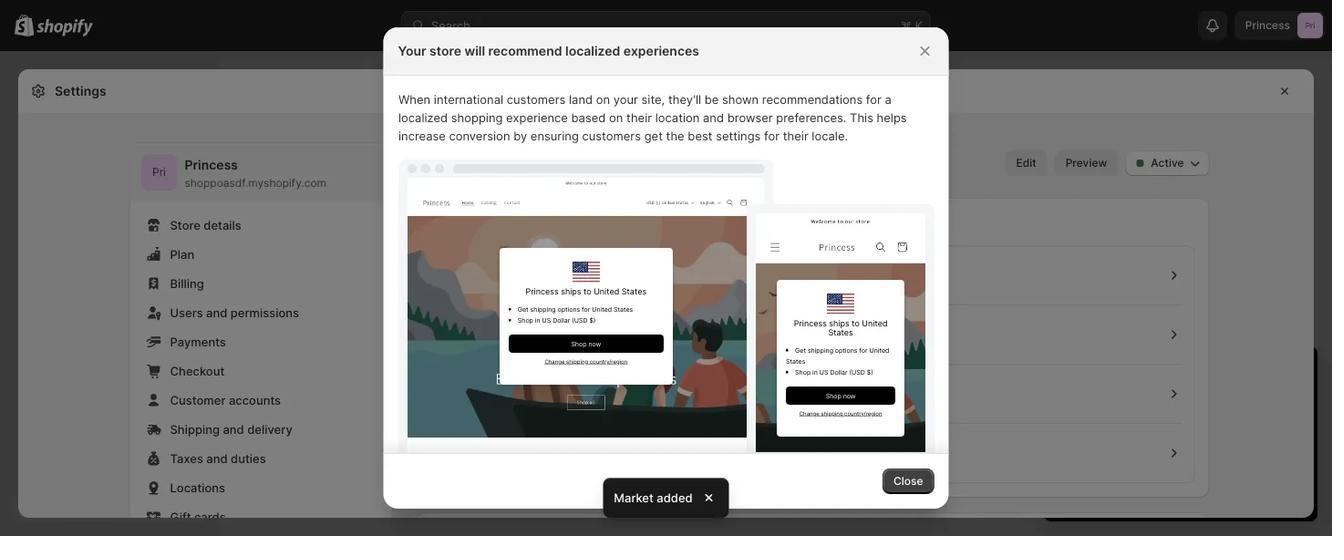 Task type: vqa. For each thing, say whether or not it's contained in the screenshot.
included
yes



Task type: locate. For each thing, give the bounding box(es) containing it.
plan link
[[141, 242, 382, 267]]

1 horizontal spatial localized
[[566, 43, 621, 59]]

princess image
[[141, 154, 177, 191]]

store inside switch to a paid plan and get: first 3 months for $1/month to customize your online store and add bonus features
[[1114, 451, 1143, 465]]

• left us
[[591, 337, 598, 351]]

first
[[1077, 414, 1100, 428]]

shipping up rates
[[470, 437, 519, 451]]

shipping right rates
[[523, 455, 571, 469]]

customer accounts link
[[141, 388, 382, 413]]

increase
[[398, 129, 446, 143]]

market added
[[614, 501, 693, 515]]

your left site, on the left of the page
[[613, 92, 638, 106]]

1 vertical spatial on
[[609, 110, 623, 125]]

billing
[[170, 276, 204, 291]]

checkout
[[170, 364, 225, 378]]

0 horizontal spatial settings
[[472, 214, 519, 229]]

features
[[1233, 451, 1279, 465]]

0 vertical spatial •
[[581, 277, 587, 291]]

1 horizontal spatial •
[[581, 277, 587, 291]]

market down increase
[[429, 214, 470, 229]]

taxes down us
[[574, 378, 604, 392]]

market settings
[[429, 214, 519, 229]]

market left the added
[[614, 501, 654, 515]]

1 vertical spatial •
[[591, 337, 598, 351]]

mobile screenshot image
[[756, 213, 926, 504]]

0 horizontal spatial shipping
[[170, 422, 220, 437]]

0 vertical spatial market
[[429, 214, 470, 229]]

us
[[601, 337, 618, 351]]

store right online
[[1114, 451, 1143, 465]]

bonus
[[1195, 451, 1230, 465]]

1 horizontal spatial for
[[866, 92, 882, 106]]

taxes
[[574, 378, 604, 392], [653, 396, 684, 410]]

for down browser on the top of page
[[764, 129, 780, 143]]

1 horizontal spatial shoppoasdf.myshopify.com
[[591, 277, 744, 291]]

a inside when international customers land on your site, they'll be shown recommendations for a localized shopping experience based on their location and browser preferences. this helps increase conversion by ensuring customers get the best settings for their locale.
[[885, 92, 892, 106]]

get:
[[1208, 396, 1229, 410]]

duties inside duties and import taxes not collecting duties and import taxes
[[551, 396, 586, 410]]

users and permissions link
[[141, 300, 382, 326]]

0 vertical spatial duties
[[551, 396, 586, 410]]

korea right south
[[626, 455, 658, 469]]

shoppoasdf.myshopify.com
[[185, 177, 327, 190], [591, 277, 744, 291]]

and up products
[[524, 318, 545, 333]]

localized up increase
[[398, 110, 448, 125]]

products
[[487, 337, 537, 351]]

1 horizontal spatial duties
[[551, 396, 586, 410]]

1 vertical spatial localized
[[398, 110, 448, 125]]

1 vertical spatial plan
[[1196, 484, 1218, 497]]

market inside settings dialog
[[429, 214, 470, 229]]

experience
[[506, 110, 568, 125]]

location
[[655, 110, 700, 125]]

1 vertical spatial korea
[[626, 455, 658, 469]]

shop settings menu element
[[130, 143, 393, 536]]

1 vertical spatial shoppoasdf.myshopify.com
[[591, 277, 744, 291]]

your store will recommend localized experiences dialog
[[0, 27, 1333, 509]]

shipping down the 'customer'
[[170, 422, 220, 437]]

1 vertical spatial customers
[[582, 129, 641, 143]]

cards
[[194, 510, 226, 524]]

0 horizontal spatial for
[[764, 129, 780, 143]]

your inside when international customers land on your site, they'll be shown recommendations for a localized shopping experience based on their location and browser preferences. this helps increase conversion by ensuring customers get the best settings for their locale.
[[613, 92, 638, 106]]

0 horizontal spatial •
[[513, 455, 519, 469]]

customers up experience
[[507, 92, 565, 106]]

2 vertical spatial for
[[1159, 414, 1175, 428]]

store
[[430, 43, 462, 59], [1114, 451, 1143, 465]]

0 vertical spatial settings
[[716, 129, 761, 143]]

settings down browser on the top of page
[[716, 129, 761, 143]]

on right based
[[609, 110, 623, 125]]

and inside products and pricing all products included • us dollar (usd $)
[[524, 318, 545, 333]]

languages and domains english and korean • shoppoasdf.myshopify.com
[[470, 259, 744, 291]]

on
[[596, 92, 610, 106], [609, 110, 623, 125]]

1 vertical spatial import
[[614, 396, 650, 410]]

shoppoasdf.myshopify.com inside languages and domains english and korean • shoppoasdf.myshopify.com
[[591, 277, 744, 291]]

day
[[1077, 363, 1108, 385]]

1 horizontal spatial store
[[1114, 451, 1143, 465]]

2 vertical spatial shipping
[[523, 455, 571, 469]]

• inside products and pricing all products included • us dollar (usd $)
[[591, 337, 598, 351]]

store down search on the left
[[430, 43, 462, 59]]

shoppoasdf.myshopify.com up (usd
[[591, 277, 744, 291]]

on right land
[[596, 92, 610, 106]]

0 vertical spatial their
[[626, 110, 652, 125]]

your inside switch to a paid plan and get: first 3 months for $1/month to customize your online store and add bonus features
[[1270, 432, 1295, 447]]

1 vertical spatial to
[[1195, 432, 1206, 447]]

0 horizontal spatial taxes
[[574, 378, 604, 392]]

0 horizontal spatial to
[[575, 455, 586, 469]]

your right in
[[1166, 363, 1205, 385]]

for inside switch to a paid plan and get: first 3 months for $1/month to customize your online store and add bonus features
[[1159, 414, 1175, 428]]

duties
[[551, 396, 586, 410], [231, 452, 266, 466]]

$1/month
[[1178, 414, 1231, 428]]

a
[[885, 92, 892, 106], [1119, 396, 1125, 410]]

0 horizontal spatial a
[[885, 92, 892, 106]]

for up this
[[866, 92, 882, 106]]

and down languages
[[514, 277, 535, 291]]

duties right collecting
[[551, 396, 586, 410]]

⌘ k
[[901, 18, 923, 32]]

• down the domains
[[581, 277, 587, 291]]

and right taxes
[[206, 452, 228, 466]]

1 horizontal spatial a
[[1119, 396, 1125, 410]]

added
[[657, 501, 693, 515]]

1 day left in your trial button
[[1045, 347, 1318, 385]]

2 vertical spatial •
[[513, 455, 519, 469]]

left
[[1113, 363, 1141, 385]]

based
[[571, 110, 606, 125]]

import down dollar at the left of page
[[614, 396, 650, 410]]

your
[[398, 43, 427, 59]]

to down $1/month
[[1195, 432, 1206, 447]]

switch
[[1063, 396, 1101, 410]]

to up 3
[[1104, 396, 1115, 410]]

1 vertical spatial settings
[[472, 214, 519, 229]]

1 horizontal spatial taxes
[[653, 396, 684, 410]]

0 horizontal spatial their
[[626, 110, 652, 125]]

their down site, on the left of the page
[[626, 110, 652, 125]]

• inside languages and domains english and korean • shoppoasdf.myshopify.com
[[581, 277, 587, 291]]

1 horizontal spatial market
[[614, 501, 654, 515]]

korea down conversion
[[444, 152, 495, 174]]

0 horizontal spatial korea
[[444, 152, 495, 174]]

0 vertical spatial plan
[[1156, 396, 1180, 410]]

0 horizontal spatial import
[[534, 378, 570, 392]]

1 horizontal spatial korea
[[626, 455, 658, 469]]

• inside shipping 2 rates • shipping to south korea
[[513, 455, 519, 469]]

a up helps
[[885, 92, 892, 106]]

1 horizontal spatial plan
[[1196, 484, 1218, 497]]

will
[[465, 43, 485, 59]]

1 vertical spatial market
[[614, 501, 654, 515]]

shipping inside shipping and delivery link
[[170, 422, 220, 437]]

and down be
[[703, 110, 724, 125]]

and right "users"
[[206, 306, 228, 320]]

accounts
[[229, 393, 281, 407]]

1 vertical spatial store
[[1114, 451, 1143, 465]]

0 vertical spatial to
[[1104, 396, 1115, 410]]

the
[[666, 129, 684, 143]]

their down preferences.
[[783, 129, 809, 143]]

taxes and duties link
[[141, 446, 382, 472]]

settings dialog
[[18, 69, 1315, 536]]

localized up land
[[566, 43, 621, 59]]

1 vertical spatial duties
[[231, 452, 266, 466]]

1 horizontal spatial customers
[[582, 129, 641, 143]]

1 horizontal spatial import
[[614, 396, 650, 410]]

settings inside when international customers land on your site, they'll be shown recommendations for a localized shopping experience based on their location and browser preferences. this helps increase conversion by ensuring customers get the best settings for their locale.
[[716, 129, 761, 143]]

preview
[[1066, 156, 1108, 170]]

2 vertical spatial to
[[575, 455, 586, 469]]

permissions
[[231, 306, 299, 320]]

• for us
[[591, 337, 598, 351]]

add
[[1171, 451, 1192, 465]]

store details
[[170, 218, 242, 232]]

taxes down (usd
[[653, 396, 684, 410]]

settings up languages
[[472, 214, 519, 229]]

for right months on the bottom right of the page
[[1159, 414, 1175, 428]]

0 vertical spatial import
[[534, 378, 570, 392]]

details
[[204, 218, 242, 232]]

2 horizontal spatial for
[[1159, 414, 1175, 428]]

0 horizontal spatial shoppoasdf.myshopify.com
[[185, 177, 327, 190]]

plan
[[170, 247, 195, 261]]

0 vertical spatial a
[[885, 92, 892, 106]]

0 vertical spatial shipping
[[170, 422, 220, 437]]

1 vertical spatial a
[[1119, 396, 1125, 410]]

import up collecting
[[534, 378, 570, 392]]

0 horizontal spatial plan
[[1156, 396, 1180, 410]]

shoppoasdf.myshopify.com up store details link in the top of the page
[[185, 177, 327, 190]]

and down 'customer accounts'
[[223, 422, 244, 437]]

1 vertical spatial their
[[783, 129, 809, 143]]

2 horizontal spatial •
[[591, 337, 598, 351]]

best
[[688, 129, 713, 143]]

1 horizontal spatial settings
[[716, 129, 761, 143]]

and up korean
[[535, 259, 556, 273]]

3
[[1103, 414, 1110, 428]]

edit button
[[1006, 151, 1048, 176]]

⌘
[[901, 18, 912, 32]]

0 vertical spatial shoppoasdf.myshopify.com
[[185, 177, 327, 190]]

your up the features
[[1270, 432, 1295, 447]]

all
[[470, 337, 484, 351]]

• right rates
[[513, 455, 519, 469]]

0 vertical spatial customers
[[507, 92, 565, 106]]

customize
[[1210, 432, 1267, 447]]

customers down based
[[582, 129, 641, 143]]

and inside taxes and duties link
[[206, 452, 228, 466]]

billing link
[[141, 271, 382, 297]]

plan down bonus at right
[[1196, 484, 1218, 497]]

1 vertical spatial shipping
[[470, 437, 519, 451]]

duties down shipping and delivery link
[[231, 452, 266, 466]]

0 horizontal spatial store
[[430, 43, 462, 59]]

korea inside shipping 2 rates • shipping to south korea
[[626, 455, 658, 469]]

in
[[1146, 363, 1161, 385]]

preferences.
[[776, 110, 847, 125]]

plan right paid
[[1156, 396, 1180, 410]]

plan
[[1156, 396, 1180, 410], [1196, 484, 1218, 497]]

to left south
[[575, 455, 586, 469]]

princess shoppoasdf.myshopify.com
[[185, 157, 327, 190]]

a left paid
[[1119, 396, 1125, 410]]

1 horizontal spatial shipping
[[470, 437, 519, 451]]

0 vertical spatial store
[[430, 43, 462, 59]]

0 horizontal spatial market
[[429, 214, 470, 229]]

0 vertical spatial korea
[[444, 152, 495, 174]]

0 horizontal spatial duties
[[231, 452, 266, 466]]

import
[[534, 378, 570, 392], [614, 396, 650, 410]]

to
[[1104, 396, 1115, 410], [1195, 432, 1206, 447], [575, 455, 586, 469]]

0 horizontal spatial localized
[[398, 110, 448, 125]]

korea
[[444, 152, 495, 174], [626, 455, 658, 469]]



Task type: describe. For each thing, give the bounding box(es) containing it.
recommend
[[489, 43, 562, 59]]

taxes
[[170, 452, 203, 466]]

0 vertical spatial on
[[596, 92, 610, 106]]

browser
[[727, 110, 773, 125]]

users
[[170, 306, 203, 320]]

0 vertical spatial taxes
[[574, 378, 604, 392]]

they'll
[[668, 92, 701, 106]]

localized inside when international customers land on your site, they'll be shown recommendations for a localized shopping experience based on their location and browser preferences. this helps increase conversion by ensuring customers get the best settings for their locale.
[[398, 110, 448, 125]]

market for market added
[[614, 501, 654, 515]]

locations
[[170, 481, 225, 495]]

1 day left in your trial
[[1063, 363, 1242, 385]]

1
[[1063, 363, 1071, 385]]

payments
[[170, 335, 226, 349]]

months
[[1114, 414, 1156, 428]]

shopping
[[451, 110, 503, 125]]

your inside dropdown button
[[1166, 363, 1205, 385]]

and inside when international customers land on your site, they'll be shown recommendations for a localized shopping experience based on their location and browser preferences. this helps increase conversion by ensuring customers get the best settings for their locale.
[[703, 110, 724, 125]]

pick
[[1145, 484, 1167, 497]]

ensuring
[[530, 129, 579, 143]]

payments link
[[141, 329, 382, 355]]

when
[[398, 92, 430, 106]]

0 horizontal spatial customers
[[507, 92, 565, 106]]

shopify image
[[37, 19, 93, 37]]

duties and import taxes not collecting duties and import taxes
[[470, 378, 684, 410]]

delivery
[[247, 422, 293, 437]]

languages
[[470, 259, 532, 273]]

gift
[[170, 510, 191, 524]]

duties inside "shop settings menu" element
[[231, 452, 266, 466]]

1 day left in your trial element
[[1045, 394, 1318, 522]]

paid
[[1129, 396, 1153, 410]]

• for shoppoasdf.myshopify.com
[[581, 277, 587, 291]]

shipping and delivery
[[170, 422, 293, 437]]

search
[[432, 18, 471, 32]]

be
[[705, 92, 719, 106]]

experiences
[[624, 43, 700, 59]]

users and permissions
[[170, 306, 299, 320]]

(usd
[[657, 337, 686, 351]]

market for market settings
[[429, 214, 470, 229]]

switch to a paid plan and get: first 3 months for $1/month to customize your online store and add bonus features
[[1063, 396, 1295, 465]]

settings inside settings dialog
[[472, 214, 519, 229]]

locations link
[[141, 475, 382, 501]]

0 vertical spatial localized
[[566, 43, 621, 59]]

pricing
[[548, 318, 586, 333]]

store
[[170, 218, 201, 232]]

products and pricing all products included • us dollar (usd $)
[[470, 318, 701, 351]]

and left add
[[1146, 451, 1167, 465]]

rates
[[481, 455, 509, 469]]

taxes and duties
[[170, 452, 266, 466]]

k
[[916, 18, 923, 32]]

conversion
[[449, 129, 510, 143]]

collecting
[[494, 396, 548, 410]]

gift cards link
[[141, 505, 382, 530]]

settings
[[55, 83, 106, 99]]

shipping for 2
[[470, 437, 519, 451]]

helps
[[877, 110, 907, 125]]

preview button
[[1055, 151, 1119, 176]]

1 horizontal spatial to
[[1104, 396, 1115, 410]]

$)
[[689, 337, 701, 351]]

get
[[644, 129, 663, 143]]

store inside dialog
[[430, 43, 462, 59]]

and inside users and permissions link
[[206, 306, 228, 320]]

products
[[470, 318, 520, 333]]

princess
[[185, 157, 238, 173]]

and up south
[[589, 396, 610, 410]]

pri button
[[141, 154, 177, 191]]

shipping and delivery link
[[141, 417, 382, 442]]

korean
[[538, 277, 577, 291]]

trial
[[1210, 363, 1242, 385]]

and inside shipping and delivery link
[[223, 422, 244, 437]]

online
[[1077, 451, 1111, 465]]

english
[[470, 277, 510, 291]]

recommendations
[[762, 92, 863, 106]]

1 vertical spatial for
[[764, 129, 780, 143]]

international
[[434, 92, 503, 106]]

included
[[540, 337, 588, 351]]

not
[[470, 396, 491, 410]]

domains
[[559, 259, 607, 273]]

and up collecting
[[509, 378, 530, 392]]

a inside switch to a paid plan and get: first 3 months for $1/month to customize your online store and add bonus features
[[1119, 396, 1125, 410]]

1 vertical spatial taxes
[[653, 396, 684, 410]]

plan inside switch to a paid plan and get: first 3 months for $1/month to customize your online store and add bonus features
[[1156, 396, 1180, 410]]

2 horizontal spatial shipping
[[523, 455, 571, 469]]

this
[[850, 110, 874, 125]]

south
[[589, 455, 622, 469]]

pick your plan link
[[1063, 478, 1300, 504]]

laptop screenshot image
[[407, 178, 765, 455]]

duties
[[470, 378, 506, 392]]

2
[[470, 455, 477, 469]]

your store will recommend localized experiences
[[398, 43, 700, 59]]

2 horizontal spatial to
[[1195, 432, 1206, 447]]

land
[[569, 92, 593, 106]]

0 vertical spatial for
[[866, 92, 882, 106]]

by
[[513, 129, 527, 143]]

and up $1/month
[[1183, 396, 1204, 410]]

dollar
[[621, 337, 654, 351]]

your right pick
[[1170, 484, 1193, 497]]

to inside shipping 2 rates • shipping to south korea
[[575, 455, 586, 469]]

gift cards
[[170, 510, 226, 524]]

1 horizontal spatial their
[[783, 129, 809, 143]]

site,
[[641, 92, 665, 106]]

shipping for and
[[170, 422, 220, 437]]

shown
[[722, 92, 759, 106]]

close button
[[883, 469, 935, 494]]

pick your plan
[[1145, 484, 1218, 497]]

when international customers land on your site, they'll be shown recommendations for a localized shopping experience based on their location and browser preferences. this helps increase conversion by ensuring customers get the best settings for their locale.
[[398, 92, 907, 143]]

shoppoasdf.myshopify.com inside "shop settings menu" element
[[185, 177, 327, 190]]

shipping 2 rates • shipping to south korea
[[470, 437, 658, 469]]



